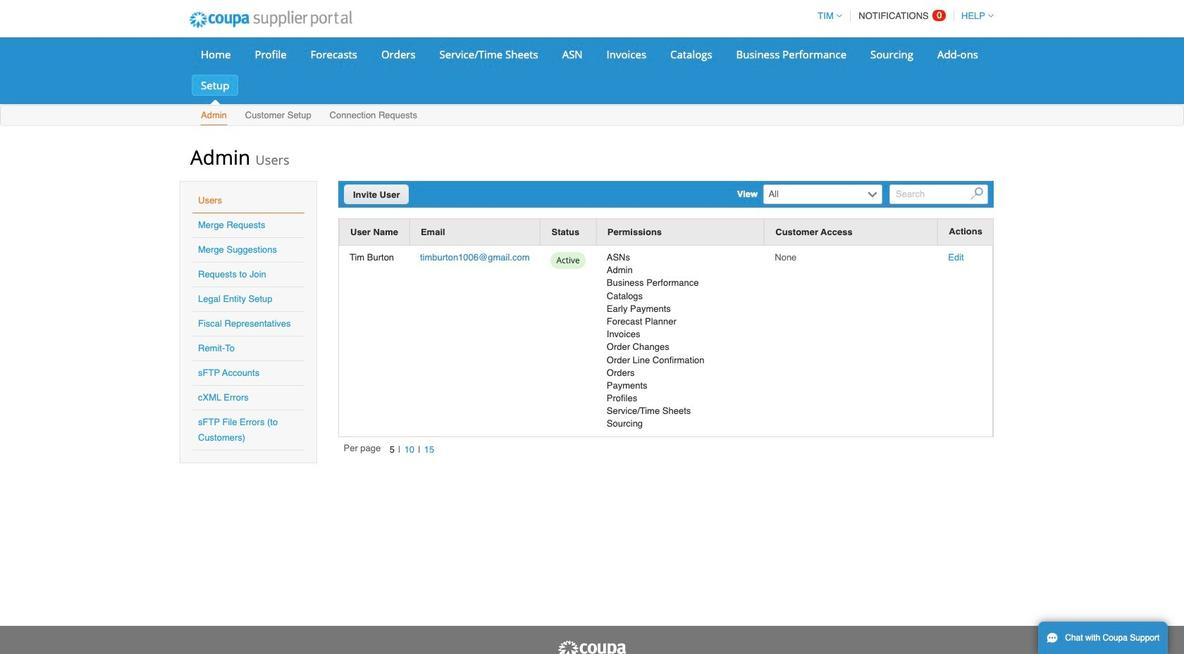Task type: describe. For each thing, give the bounding box(es) containing it.
1 horizontal spatial navigation
[[812, 2, 994, 30]]

Search text field
[[890, 185, 988, 204]]

0 horizontal spatial coupa supplier portal image
[[180, 2, 361, 37]]



Task type: locate. For each thing, give the bounding box(es) containing it.
coupa supplier portal image
[[180, 2, 361, 37], [557, 641, 627, 655]]

0 horizontal spatial navigation
[[344, 443, 438, 458]]

search image
[[971, 188, 984, 200]]

navigation
[[812, 2, 994, 30], [344, 443, 438, 458]]

1 horizontal spatial coupa supplier portal image
[[557, 641, 627, 655]]

0 vertical spatial coupa supplier portal image
[[180, 2, 361, 37]]

1 vertical spatial coupa supplier portal image
[[557, 641, 627, 655]]

1 vertical spatial navigation
[[344, 443, 438, 458]]

None text field
[[765, 185, 865, 204]]

0 vertical spatial navigation
[[812, 2, 994, 30]]



Task type: vqa. For each thing, say whether or not it's contained in the screenshot.
navigation to the bottom
yes



